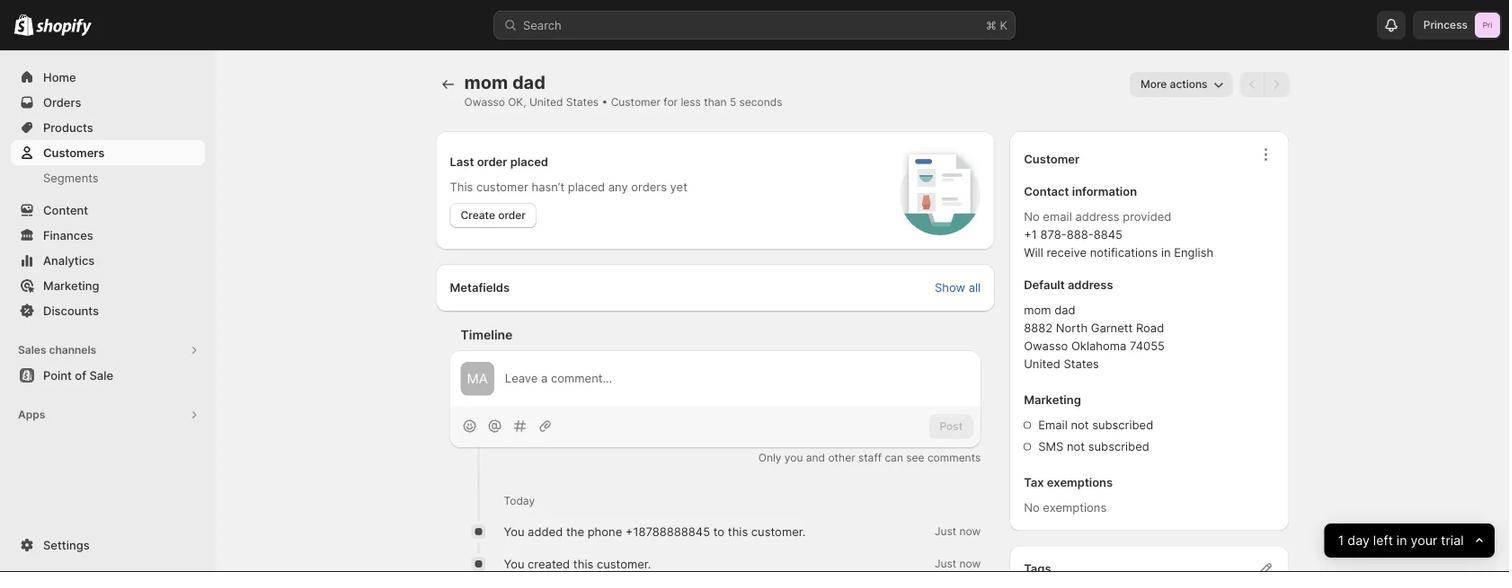 Task type: vqa. For each thing, say whether or not it's contained in the screenshot.
the bottommost address
yes



Task type: describe. For each thing, give the bounding box(es) containing it.
you for you created this customer.
[[504, 557, 525, 571]]

only
[[759, 452, 782, 465]]

notifications
[[1091, 246, 1158, 260]]

1 vertical spatial address
[[1068, 278, 1114, 292]]

show all link
[[935, 279, 981, 297]]

1 vertical spatial placed
[[568, 180, 605, 194]]

oklahoma
[[1072, 339, 1127, 353]]

segments link
[[11, 165, 205, 191]]

apps
[[18, 409, 45, 422]]

1 horizontal spatial customer.
[[752, 525, 806, 539]]

princess
[[1424, 18, 1468, 31]]

hasn't
[[532, 180, 565, 194]]

just for you added the phone +18788888845 to this customer.
[[935, 525, 957, 538]]

sales
[[18, 344, 46, 357]]

just now for you created this customer.
[[935, 558, 981, 571]]

other
[[829, 452, 856, 465]]

last order placed
[[450, 155, 549, 169]]

no for no email address provided +1 878-888-8845 will receive notifications in english
[[1024, 210, 1040, 224]]

more
[[1141, 78, 1168, 91]]

than
[[704, 96, 727, 109]]

can
[[885, 452, 904, 465]]

create order button
[[450, 203, 537, 228]]

not for sms
[[1067, 440, 1085, 454]]

no email address provided +1 878-888-8845 will receive notifications in english
[[1024, 210, 1214, 260]]

next image
[[1268, 76, 1286, 94]]

marketing inside 'link'
[[43, 279, 99, 293]]

any
[[609, 180, 628, 194]]

you added the phone +18788888845 to this customer.
[[504, 525, 806, 539]]

show all
[[935, 281, 981, 295]]

customers
[[43, 146, 105, 160]]

settings link
[[11, 533, 205, 558]]

+18788888845
[[626, 525, 710, 539]]

0 horizontal spatial this
[[574, 557, 594, 571]]

you
[[785, 452, 803, 465]]

mom dad 8882 north garnett road owasso oklahoma 74055 united states
[[1024, 303, 1165, 371]]

actions
[[1170, 78, 1208, 91]]

mom dad owasso ok, united states • customer for less than 5 seconds
[[464, 71, 783, 109]]

receive
[[1047, 246, 1087, 260]]

added
[[528, 525, 563, 539]]

dad for mom dad owasso ok, united states • customer for less than 5 seconds
[[512, 71, 546, 94]]

point of sale
[[43, 369, 113, 383]]

orders
[[632, 180, 667, 194]]

your
[[1412, 534, 1438, 549]]

marketing link
[[11, 273, 205, 299]]

today
[[504, 495, 535, 508]]

sms
[[1039, 440, 1064, 454]]

content link
[[11, 198, 205, 223]]

just for you created this customer.
[[935, 558, 957, 571]]

exemptions for no exemptions
[[1043, 501, 1107, 515]]

5
[[730, 96, 737, 109]]

point
[[43, 369, 72, 383]]

day
[[1348, 534, 1370, 549]]

discounts link
[[11, 299, 205, 324]]

products
[[43, 120, 93, 134]]

created
[[528, 557, 570, 571]]

more actions
[[1141, 78, 1208, 91]]

contact information
[[1024, 185, 1138, 199]]

email
[[1043, 210, 1073, 224]]

left
[[1374, 534, 1394, 549]]

0 vertical spatial this
[[728, 525, 748, 539]]

finances link
[[11, 223, 205, 248]]

settings
[[43, 539, 90, 553]]

united inside mom dad owasso ok, united states • customer for less than 5 seconds
[[530, 96, 563, 109]]

1 horizontal spatial marketing
[[1024, 393, 1082, 407]]

ok,
[[508, 96, 527, 109]]

customer
[[477, 180, 529, 194]]

dad for mom dad 8882 north garnett road owasso oklahoma 74055 united states
[[1055, 303, 1076, 317]]

yet
[[670, 180, 688, 194]]

orders
[[43, 95, 81, 109]]

finances
[[43, 228, 93, 242]]

avatar with initials m a image
[[461, 362, 494, 396]]

you created this customer.
[[504, 557, 651, 571]]

⌘ k
[[986, 18, 1008, 32]]

this customer hasn't placed any orders yet
[[450, 180, 688, 194]]

+1
[[1024, 228, 1038, 242]]

mom for mom dad owasso ok, united states • customer for less than 5 seconds
[[464, 71, 508, 94]]

mom for mom dad 8882 north garnett road owasso oklahoma 74055 united states
[[1024, 303, 1052, 317]]

customer inside mom dad owasso ok, united states • customer for less than 5 seconds
[[611, 96, 661, 109]]

address inside no email address provided +1 878-888-8845 will receive notifications in english
[[1076, 210, 1120, 224]]

1 day left in your trial
[[1339, 534, 1465, 549]]

north
[[1056, 321, 1088, 335]]

order for create
[[498, 209, 526, 222]]

discounts
[[43, 304, 99, 318]]

create
[[461, 209, 496, 222]]

sales channels
[[18, 344, 96, 357]]

no exemptions
[[1024, 501, 1107, 515]]

you for you added the phone +18788888845 to this customer.
[[504, 525, 525, 539]]

8882
[[1024, 321, 1053, 335]]

states inside mom dad 8882 north garnett road owasso oklahoma 74055 united states
[[1064, 357, 1100, 371]]

tax exemptions
[[1024, 476, 1113, 490]]

provided
[[1123, 210, 1172, 224]]

owasso inside mom dad owasso ok, united states • customer for less than 5 seconds
[[464, 96, 505, 109]]

only you and other staff can see comments
[[759, 452, 981, 465]]

•
[[602, 96, 608, 109]]

default
[[1024, 278, 1065, 292]]

email
[[1039, 419, 1068, 433]]



Task type: locate. For each thing, give the bounding box(es) containing it.
no up the +1
[[1024, 210, 1040, 224]]

exemptions down tax exemptions
[[1043, 501, 1107, 515]]

order up customer
[[477, 155, 508, 169]]

1 vertical spatial no
[[1024, 501, 1040, 515]]

owasso inside mom dad 8882 north garnett road owasso oklahoma 74055 united states
[[1024, 339, 1069, 353]]

sales channels button
[[11, 338, 205, 363]]

subscribed for sms not subscribed
[[1089, 440, 1150, 454]]

comments
[[928, 452, 981, 465]]

Leave a comment... text field
[[505, 370, 970, 388]]

no inside no email address provided +1 878-888-8845 will receive notifications in english
[[1024, 210, 1040, 224]]

this
[[728, 525, 748, 539], [574, 557, 594, 571]]

subscribed for email not subscribed
[[1093, 419, 1154, 433]]

analytics
[[43, 254, 95, 268]]

0 vertical spatial just
[[935, 525, 957, 538]]

customer.
[[752, 525, 806, 539], [597, 557, 651, 571]]

in right left
[[1397, 534, 1408, 549]]

1 vertical spatial you
[[504, 557, 525, 571]]

mom inside mom dad owasso ok, united states • customer for less than 5 seconds
[[464, 71, 508, 94]]

order inside button
[[498, 209, 526, 222]]

2 no from the top
[[1024, 501, 1040, 515]]

see
[[907, 452, 925, 465]]

apps button
[[11, 403, 205, 428]]

in inside dropdown button
[[1397, 534, 1408, 549]]

address down receive
[[1068, 278, 1114, 292]]

for
[[664, 96, 678, 109]]

0 vertical spatial not
[[1071, 419, 1089, 433]]

1 horizontal spatial shopify image
[[36, 18, 92, 36]]

0 horizontal spatial united
[[530, 96, 563, 109]]

default address
[[1024, 278, 1114, 292]]

timeline
[[461, 328, 513, 343]]

mom up 8882
[[1024, 303, 1052, 317]]

show
[[935, 281, 966, 295]]

1 vertical spatial exemptions
[[1043, 501, 1107, 515]]

1 vertical spatial not
[[1067, 440, 1085, 454]]

1 horizontal spatial customer
[[1024, 152, 1080, 166]]

sms not subscribed
[[1039, 440, 1150, 454]]

metafields
[[450, 281, 510, 295]]

home
[[43, 70, 76, 84]]

1 vertical spatial now
[[960, 558, 981, 571]]

not right sms
[[1067, 440, 1085, 454]]

customer. down phone at the bottom left
[[597, 557, 651, 571]]

contact
[[1024, 185, 1070, 199]]

0 vertical spatial order
[[477, 155, 508, 169]]

2 now from the top
[[960, 558, 981, 571]]

1 day left in your trial button
[[1325, 524, 1495, 558]]

1 horizontal spatial dad
[[1055, 303, 1076, 317]]

0 vertical spatial now
[[960, 525, 981, 538]]

0 vertical spatial customer
[[611, 96, 661, 109]]

0 vertical spatial marketing
[[43, 279, 99, 293]]

the
[[566, 525, 585, 539]]

1 no from the top
[[1024, 210, 1040, 224]]

0 horizontal spatial customer
[[611, 96, 661, 109]]

0 horizontal spatial mom
[[464, 71, 508, 94]]

will
[[1024, 246, 1044, 260]]

products link
[[11, 115, 205, 140]]

1 vertical spatial just
[[935, 558, 957, 571]]

dad inside mom dad 8882 north garnett road owasso oklahoma 74055 united states
[[1055, 303, 1076, 317]]

0 vertical spatial you
[[504, 525, 525, 539]]

878-
[[1041, 228, 1067, 242]]

1 you from the top
[[504, 525, 525, 539]]

1 vertical spatial mom
[[1024, 303, 1052, 317]]

marketing up email
[[1024, 393, 1082, 407]]

1 horizontal spatial this
[[728, 525, 748, 539]]

exemptions
[[1047, 476, 1113, 490], [1043, 501, 1107, 515]]

dad inside mom dad owasso ok, united states • customer for less than 5 seconds
[[512, 71, 546, 94]]

in inside no email address provided +1 878-888-8845 will receive notifications in english
[[1162, 246, 1171, 260]]

subscribed up sms not subscribed
[[1093, 419, 1154, 433]]

owasso down 8882
[[1024, 339, 1069, 353]]

0 horizontal spatial marketing
[[43, 279, 99, 293]]

1 horizontal spatial mom
[[1024, 303, 1052, 317]]

you left created
[[504, 557, 525, 571]]

staff
[[859, 452, 882, 465]]

states
[[566, 96, 599, 109], [1064, 357, 1100, 371]]

phone
[[588, 525, 622, 539]]

1 vertical spatial dad
[[1055, 303, 1076, 317]]

1 now from the top
[[960, 525, 981, 538]]

home link
[[11, 65, 205, 90]]

2 you from the top
[[504, 557, 525, 571]]

1 vertical spatial in
[[1397, 534, 1408, 549]]

1 just now from the top
[[935, 525, 981, 538]]

k
[[1000, 18, 1008, 32]]

shopify image
[[14, 14, 33, 36], [36, 18, 92, 36]]

mom inside mom dad 8882 north garnett road owasso oklahoma 74055 united states
[[1024, 303, 1052, 317]]

subscribed
[[1093, 419, 1154, 433], [1089, 440, 1150, 454]]

0 vertical spatial united
[[530, 96, 563, 109]]

this right to
[[728, 525, 748, 539]]

888-
[[1067, 228, 1094, 242]]

united down 8882
[[1024, 357, 1061, 371]]

customer right •
[[611, 96, 661, 109]]

customer
[[611, 96, 661, 109], [1024, 152, 1080, 166]]

marketing up "discounts"
[[43, 279, 99, 293]]

last
[[450, 155, 474, 169]]

just
[[935, 525, 957, 538], [935, 558, 957, 571]]

0 vertical spatial in
[[1162, 246, 1171, 260]]

0 vertical spatial dad
[[512, 71, 546, 94]]

channels
[[49, 344, 96, 357]]

1 horizontal spatial owasso
[[1024, 339, 1069, 353]]

post
[[940, 420, 963, 433]]

united right ok,
[[530, 96, 563, 109]]

1 vertical spatial this
[[574, 557, 594, 571]]

post button
[[929, 415, 974, 440]]

1 horizontal spatial placed
[[568, 180, 605, 194]]

marketing
[[43, 279, 99, 293], [1024, 393, 1082, 407]]

2 just from the top
[[935, 558, 957, 571]]

0 vertical spatial no
[[1024, 210, 1040, 224]]

sale
[[89, 369, 113, 383]]

exemptions up no exemptions
[[1047, 476, 1113, 490]]

in left 'english' on the right of the page
[[1162, 246, 1171, 260]]

now for you added the phone +18788888845 to this customer.
[[960, 525, 981, 538]]

more actions button
[[1130, 72, 1233, 97]]

seconds
[[740, 96, 783, 109]]

placed
[[510, 155, 549, 169], [568, 180, 605, 194]]

customers link
[[11, 140, 205, 165]]

0 vertical spatial placed
[[510, 155, 549, 169]]

information
[[1073, 185, 1138, 199]]

1 vertical spatial customer
[[1024, 152, 1080, 166]]

0 vertical spatial owasso
[[464, 96, 505, 109]]

1 vertical spatial order
[[498, 209, 526, 222]]

just now
[[935, 525, 981, 538], [935, 558, 981, 571]]

and
[[806, 452, 826, 465]]

1 vertical spatial states
[[1064, 357, 1100, 371]]

less
[[681, 96, 701, 109]]

dad up ok,
[[512, 71, 546, 94]]

previous image
[[1244, 76, 1262, 94]]

8845
[[1094, 228, 1123, 242]]

74055
[[1130, 339, 1165, 353]]

0 horizontal spatial customer.
[[597, 557, 651, 571]]

of
[[75, 369, 86, 383]]

0 vertical spatial subscribed
[[1093, 419, 1154, 433]]

1 vertical spatial subscribed
[[1089, 440, 1150, 454]]

states down oklahoma
[[1064, 357, 1100, 371]]

states inside mom dad owasso ok, united states • customer for less than 5 seconds
[[566, 96, 599, 109]]

2 just now from the top
[[935, 558, 981, 571]]

no
[[1024, 210, 1040, 224], [1024, 501, 1040, 515]]

1 horizontal spatial united
[[1024, 357, 1061, 371]]

now for you created this customer.
[[960, 558, 981, 571]]

dad up north
[[1055, 303, 1076, 317]]

exemptions for tax exemptions
[[1047, 476, 1113, 490]]

you
[[504, 525, 525, 539], [504, 557, 525, 571]]

0 vertical spatial mom
[[464, 71, 508, 94]]

in
[[1162, 246, 1171, 260], [1397, 534, 1408, 549]]

orders link
[[11, 90, 205, 115]]

1 horizontal spatial states
[[1064, 357, 1100, 371]]

trial
[[1442, 534, 1465, 549]]

content
[[43, 203, 88, 217]]

segments
[[43, 171, 99, 185]]

0 vertical spatial exemptions
[[1047, 476, 1113, 490]]

1
[[1339, 534, 1345, 549]]

0 horizontal spatial placed
[[510, 155, 549, 169]]

this down the
[[574, 557, 594, 571]]

0 vertical spatial just now
[[935, 525, 981, 538]]

1 vertical spatial just now
[[935, 558, 981, 571]]

united inside mom dad 8882 north garnett road owasso oklahoma 74055 united states
[[1024, 357, 1061, 371]]

1 vertical spatial marketing
[[1024, 393, 1082, 407]]

0 horizontal spatial in
[[1162, 246, 1171, 260]]

tax
[[1024, 476, 1045, 490]]

0 vertical spatial address
[[1076, 210, 1120, 224]]

1 vertical spatial united
[[1024, 357, 1061, 371]]

english
[[1175, 246, 1214, 260]]

0 vertical spatial states
[[566, 96, 599, 109]]

1 horizontal spatial in
[[1397, 534, 1408, 549]]

no for no exemptions
[[1024, 501, 1040, 515]]

garnett
[[1091, 321, 1133, 335]]

0 horizontal spatial owasso
[[464, 96, 505, 109]]

no down tax
[[1024, 501, 1040, 515]]

point of sale link
[[11, 363, 205, 388]]

customer. right to
[[752, 525, 806, 539]]

owasso left ok,
[[464, 96, 505, 109]]

placed up 'hasn't'
[[510, 155, 549, 169]]

0 horizontal spatial states
[[566, 96, 599, 109]]

customer up contact
[[1024, 152, 1080, 166]]

0 vertical spatial customer.
[[752, 525, 806, 539]]

you down today
[[504, 525, 525, 539]]

address up 8845
[[1076, 210, 1120, 224]]

1 vertical spatial customer.
[[597, 557, 651, 571]]

subscribed down email not subscribed in the right of the page
[[1089, 440, 1150, 454]]

not up sms not subscribed
[[1071, 419, 1089, 433]]

just now for you added the phone +18788888845 to this customer.
[[935, 525, 981, 538]]

states left •
[[566, 96, 599, 109]]

order for last
[[477, 155, 508, 169]]

not for email
[[1071, 419, 1089, 433]]

0 horizontal spatial dad
[[512, 71, 546, 94]]

1 just from the top
[[935, 525, 957, 538]]

email not subscribed
[[1039, 419, 1154, 433]]

order down customer
[[498, 209, 526, 222]]

to
[[714, 525, 725, 539]]

mom up ok,
[[464, 71, 508, 94]]

0 horizontal spatial shopify image
[[14, 14, 33, 36]]

1 vertical spatial owasso
[[1024, 339, 1069, 353]]

princess image
[[1476, 13, 1501, 38]]

placed left any on the left top of the page
[[568, 180, 605, 194]]

point of sale button
[[0, 363, 216, 388]]

analytics link
[[11, 248, 205, 273]]



